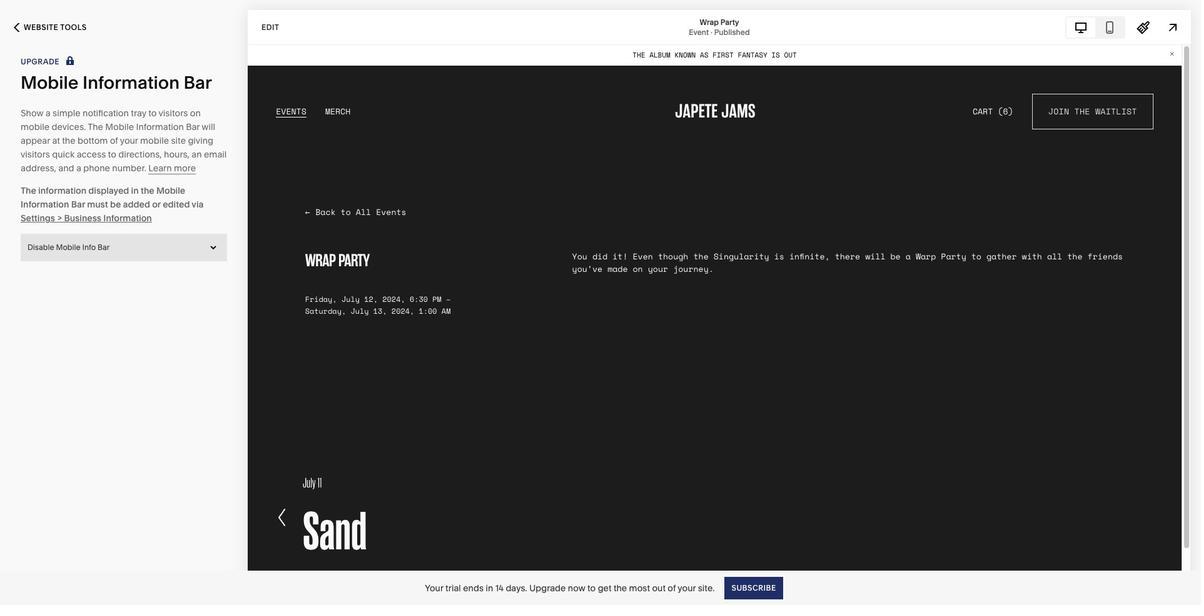 Task type: locate. For each thing, give the bounding box(es) containing it.
mobile inside show a simple notification tray to visitors on mobile devices. the mobile information bar will appear at the bottom of your mobile site giving visitors quick access to directions, hours, an email address, and a phone number.
[[105, 121, 134, 133]]

1 horizontal spatial the
[[88, 121, 103, 133]]

the down address,
[[21, 185, 36, 197]]

in for displayed
[[131, 185, 139, 197]]

website tools
[[24, 23, 87, 32]]

0 vertical spatial a
[[46, 108, 51, 119]]

disable mobile info bar
[[28, 243, 110, 252]]

of right out
[[668, 583, 676, 594]]

the inside show a simple notification tray to visitors on mobile devices. the mobile information bar will appear at the bottom of your mobile site giving visitors quick access to directions, hours, an email address, and a phone number.
[[62, 135, 75, 146]]

in
[[131, 185, 139, 197], [486, 583, 493, 594]]

1 vertical spatial the
[[21, 185, 36, 197]]

mobile
[[21, 72, 79, 93], [105, 121, 134, 133], [156, 185, 185, 197], [56, 243, 81, 252]]

the
[[62, 135, 75, 146], [141, 185, 154, 197], [614, 583, 627, 594]]

disable
[[28, 243, 54, 252]]

tab list
[[1067, 17, 1125, 37]]

edit button
[[253, 16, 288, 39]]

mobile up edited
[[156, 185, 185, 197]]

1 vertical spatial mobile
[[140, 135, 169, 146]]

via
[[192, 199, 204, 210]]

the
[[88, 121, 103, 133], [21, 185, 36, 197]]

0 horizontal spatial visitors
[[21, 149, 50, 160]]

1 horizontal spatial the
[[141, 185, 154, 197]]

mobile up directions,
[[140, 135, 169, 146]]

website
[[24, 23, 58, 32]]

the up or
[[141, 185, 154, 197]]

your left site.
[[678, 583, 696, 594]]

information
[[83, 72, 180, 93], [136, 121, 184, 133], [21, 199, 69, 210], [103, 213, 152, 224]]

to
[[148, 108, 157, 119], [108, 149, 116, 160], [588, 583, 596, 594]]

must
[[87, 199, 108, 210]]

bar right info
[[98, 243, 110, 252]]

giving
[[188, 135, 213, 146]]

to left get
[[588, 583, 596, 594]]

your
[[120, 135, 138, 146], [678, 583, 696, 594]]

learn more link
[[149, 163, 196, 175]]

0 vertical spatial of
[[110, 135, 118, 146]]

2 vertical spatial the
[[614, 583, 627, 594]]

tray
[[131, 108, 146, 119]]

the inside the information displayed in the mobile information bar must be added or edited via settings > business information
[[21, 185, 36, 197]]

1 horizontal spatial mobile
[[140, 135, 169, 146]]

directions,
[[118, 149, 162, 160]]

2 vertical spatial to
[[588, 583, 596, 594]]

0 horizontal spatial the
[[21, 185, 36, 197]]

1 vertical spatial in
[[486, 583, 493, 594]]

the inside the information displayed in the mobile information bar must be added or edited via settings > business information
[[141, 185, 154, 197]]

information
[[38, 185, 86, 197]]

added
[[123, 199, 150, 210]]

the up bottom
[[88, 121, 103, 133]]

more
[[174, 163, 196, 174]]

your
[[425, 583, 444, 594]]

information inside show a simple notification tray to visitors on mobile devices. the mobile information bar will appear at the bottom of your mobile site giving visitors quick access to directions, hours, an email address, and a phone number.
[[136, 121, 184, 133]]

your inside show a simple notification tray to visitors on mobile devices. the mobile information bar will appear at the bottom of your mobile site giving visitors quick access to directions, hours, an email address, and a phone number.
[[120, 135, 138, 146]]

get
[[598, 583, 612, 594]]

now
[[568, 583, 586, 594]]

bar down the on
[[186, 121, 200, 133]]

or
[[152, 199, 161, 210]]

14
[[496, 583, 504, 594]]

1 vertical spatial your
[[678, 583, 696, 594]]

displayed
[[88, 185, 129, 197]]

tools
[[60, 23, 87, 32]]

0 vertical spatial the
[[62, 135, 75, 146]]

upgrade inside button
[[21, 57, 59, 66]]

mobile
[[21, 121, 49, 133], [140, 135, 169, 146]]

bar up business
[[71, 199, 85, 210]]

simple
[[53, 108, 81, 119]]

1 vertical spatial the
[[141, 185, 154, 197]]

quick
[[52, 149, 75, 160]]

at
[[52, 135, 60, 146]]

1 vertical spatial a
[[76, 163, 81, 174]]

0 horizontal spatial of
[[110, 135, 118, 146]]

visitors left the on
[[159, 108, 188, 119]]

learn more
[[149, 163, 196, 174]]

0 horizontal spatial a
[[46, 108, 51, 119]]

upgrade
[[21, 57, 59, 66], [530, 583, 566, 594]]

of inside show a simple notification tray to visitors on mobile devices. the mobile information bar will appear at the bottom of your mobile site giving visitors quick access to directions, hours, an email address, and a phone number.
[[110, 135, 118, 146]]

visitors down appear
[[21, 149, 50, 160]]

0 vertical spatial upgrade
[[21, 57, 59, 66]]

1 horizontal spatial upgrade
[[530, 583, 566, 594]]

notification
[[83, 108, 129, 119]]

0 horizontal spatial to
[[108, 149, 116, 160]]

the information displayed in the mobile information bar must be added or edited via settings > business information
[[21, 185, 204, 224]]

information up site
[[136, 121, 184, 133]]

0 vertical spatial your
[[120, 135, 138, 146]]

bar inside show a simple notification tray to visitors on mobile devices. the mobile information bar will appear at the bottom of your mobile site giving visitors quick access to directions, hours, an email address, and a phone number.
[[186, 121, 200, 133]]

trial
[[446, 583, 461, 594]]

visitors
[[159, 108, 188, 119], [21, 149, 50, 160]]

0 horizontal spatial mobile
[[21, 121, 49, 133]]

0 vertical spatial the
[[88, 121, 103, 133]]

on
[[190, 108, 201, 119]]

upgrade left now
[[530, 583, 566, 594]]

wrap party event · published
[[689, 17, 750, 37]]

0 horizontal spatial in
[[131, 185, 139, 197]]

0 vertical spatial in
[[131, 185, 139, 197]]

of
[[110, 135, 118, 146], [668, 583, 676, 594]]

1 vertical spatial of
[[668, 583, 676, 594]]

party
[[721, 17, 739, 27]]

0 vertical spatial to
[[148, 108, 157, 119]]

of right bottom
[[110, 135, 118, 146]]

1 vertical spatial to
[[108, 149, 116, 160]]

the right get
[[614, 583, 627, 594]]

in left the 14
[[486, 583, 493, 594]]

in inside the information displayed in the mobile information bar must be added or edited via settings > business information
[[131, 185, 139, 197]]

the right at
[[62, 135, 75, 146]]

1 vertical spatial upgrade
[[530, 583, 566, 594]]

a right and
[[76, 163, 81, 174]]

a
[[46, 108, 51, 119], [76, 163, 81, 174]]

information up the settings
[[21, 199, 69, 210]]

mobile up appear
[[21, 121, 49, 133]]

out
[[652, 583, 666, 594]]

1 horizontal spatial in
[[486, 583, 493, 594]]

upgrade down website
[[21, 57, 59, 66]]

in up added
[[131, 185, 139, 197]]

>
[[57, 213, 62, 224]]

0 vertical spatial visitors
[[159, 108, 188, 119]]

0 horizontal spatial the
[[62, 135, 75, 146]]

appear
[[21, 135, 50, 146]]

bar
[[184, 72, 212, 93], [186, 121, 200, 133], [71, 199, 85, 210], [98, 243, 110, 252]]

and
[[58, 163, 74, 174]]

to right the tray
[[148, 108, 157, 119]]

·
[[711, 27, 713, 37]]

site.
[[698, 583, 715, 594]]

mobile down the "notification" at the left of page
[[105, 121, 134, 133]]

2 horizontal spatial to
[[588, 583, 596, 594]]

a right show
[[46, 108, 51, 119]]

0 horizontal spatial upgrade
[[21, 57, 59, 66]]

to up the "phone"
[[108, 149, 116, 160]]

show a simple notification tray to visitors on mobile devices. the mobile information bar will appear at the bottom of your mobile site giving visitors quick access to directions, hours, an email address, and a phone number.
[[21, 108, 227, 174]]

address,
[[21, 163, 56, 174]]

your up directions,
[[120, 135, 138, 146]]

0 horizontal spatial your
[[120, 135, 138, 146]]

event
[[689, 27, 709, 37]]



Task type: vqa. For each thing, say whether or not it's contained in the screenshot.
Phone link
no



Task type: describe. For each thing, give the bounding box(es) containing it.
2 horizontal spatial the
[[614, 583, 627, 594]]

most
[[629, 583, 650, 594]]

hours,
[[164, 149, 190, 160]]

ends
[[463, 583, 484, 594]]

1 horizontal spatial visitors
[[159, 108, 188, 119]]

subscribe button
[[725, 577, 784, 600]]

mobile information bar
[[21, 72, 212, 93]]

be
[[110, 199, 121, 210]]

published
[[715, 27, 750, 37]]

show
[[21, 108, 43, 119]]

wrap
[[700, 17, 719, 27]]

settings
[[21, 213, 55, 224]]

your trial ends in 14 days. upgrade now to get the most out of your site.
[[425, 583, 715, 594]]

1 horizontal spatial to
[[148, 108, 157, 119]]

in for ends
[[486, 583, 493, 594]]

information up the tray
[[83, 72, 180, 93]]

settings > business information link
[[21, 212, 227, 225]]

learn
[[149, 163, 172, 174]]

phone
[[83, 163, 110, 174]]

1 vertical spatial visitors
[[21, 149, 50, 160]]

1 horizontal spatial your
[[678, 583, 696, 594]]

business
[[64, 213, 101, 224]]

devices.
[[52, 121, 86, 133]]

mobile inside the information displayed in the mobile information bar must be added or edited via settings > business information
[[156, 185, 185, 197]]

edit
[[262, 22, 279, 32]]

1 horizontal spatial a
[[76, 163, 81, 174]]

access
[[77, 149, 106, 160]]

mobile left info
[[56, 243, 81, 252]]

will
[[202, 121, 215, 133]]

site
[[171, 135, 186, 146]]

bottom
[[78, 135, 108, 146]]

days.
[[506, 583, 528, 594]]

the inside show a simple notification tray to visitors on mobile devices. the mobile information bar will appear at the bottom of your mobile site giving visitors quick access to directions, hours, an email address, and a phone number.
[[88, 121, 103, 133]]

mobile down upgrade button
[[21, 72, 79, 93]]

info
[[82, 243, 96, 252]]

0 vertical spatial mobile
[[21, 121, 49, 133]]

email
[[204, 149, 227, 160]]

an
[[192, 149, 202, 160]]

upgrade button
[[21, 55, 77, 69]]

edited
[[163, 199, 190, 210]]

number.
[[112, 163, 146, 174]]

bar up the on
[[184, 72, 212, 93]]

information down added
[[103, 213, 152, 224]]

subscribe
[[732, 584, 777, 593]]

1 horizontal spatial of
[[668, 583, 676, 594]]

website tools button
[[0, 14, 101, 41]]

bar inside the information displayed in the mobile information bar must be added or edited via settings > business information
[[71, 199, 85, 210]]



